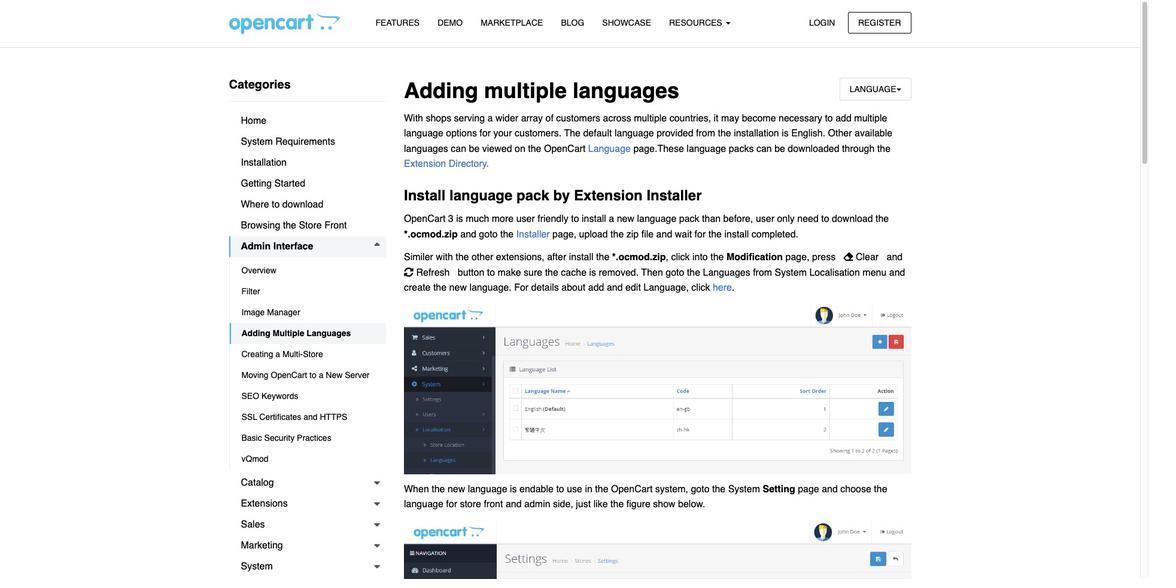 Task type: describe. For each thing, give the bounding box(es) containing it.
upload
[[579, 229, 608, 240]]

and down removed.
[[607, 283, 623, 293]]

adding multiple languages link
[[230, 323, 386, 344]]

vqmod link
[[230, 449, 386, 470]]

getting started
[[241, 178, 305, 189]]

when
[[404, 484, 429, 495]]

demo link
[[429, 13, 472, 34]]

before,
[[724, 214, 753, 225]]

installation link
[[229, 153, 386, 174]]

is inside refresh   button to make sure the cache is removed. then goto the languages from system localisation menu and create the new language. for details about add and edit language, click
[[589, 267, 596, 278]]

with
[[436, 252, 453, 263]]

to left new
[[310, 371, 317, 380]]

modification
[[727, 252, 783, 263]]

installer link
[[516, 229, 550, 240]]

opencart inside opencart 3 is much more user friendly to install a new language pack than before, user only need to download the *.ocmod.zip and goto the installer page, upload the zip file and wait for the install completed.
[[404, 214, 446, 225]]

more
[[492, 214, 514, 225]]

wait
[[675, 229, 692, 240]]

language inside "language page.these language packs can be downloaded through the extension directory."
[[687, 144, 726, 154]]

language page.these language packs can be downloaded through the extension directory.
[[404, 144, 891, 170]]

provided
[[657, 128, 694, 139]]

and down seo keywords link
[[304, 412, 318, 422]]

cache
[[561, 267, 587, 278]]

to inside refresh   button to make sure the cache is removed. then goto the languages from system localisation menu and create the new language. for details about add and edit language, click
[[487, 267, 495, 278]]

new inside opencart 3 is much more user friendly to install a new language pack than before, user only need to download the *.ocmod.zip and goto the installer page, upload the zip file and wait for the install completed.
[[617, 214, 635, 225]]

browsing
[[241, 220, 280, 231]]

interface
[[273, 241, 313, 252]]

2 vertical spatial goto
[[691, 484, 710, 495]]

much
[[466, 214, 489, 225]]

for
[[514, 283, 529, 293]]

the
[[564, 128, 581, 139]]

a inside the with shops serving a wider array of customers across multiple countries, it may become necessary to add multiple language options for your customers. the default language provided from the installation is english. other available languages can be viewed on the opencart
[[488, 113, 493, 124]]

the up clear   and
[[876, 214, 889, 225]]

1 horizontal spatial extension
[[574, 187, 643, 204]]

refresh
[[416, 267, 450, 278]]

menu
[[863, 267, 887, 278]]

overview
[[242, 266, 276, 275]]

admin interface link
[[229, 236, 386, 257]]

become
[[742, 113, 776, 124]]

button
[[458, 267, 484, 278]]

of
[[546, 113, 554, 124]]

system,
[[655, 484, 688, 495]]

the right like
[[611, 500, 624, 510]]

language for language page.these language packs can be downloaded through the extension directory.
[[588, 144, 631, 154]]

home
[[241, 116, 267, 126]]

1 horizontal spatial installer
[[647, 187, 702, 204]]

2 vertical spatial new
[[448, 484, 465, 495]]

the down after
[[545, 267, 558, 278]]

from inside the with shops serving a wider array of customers across multiple countries, it may become necessary to add multiple language options for your customers. the default language provided from the installation is english. other available languages can be viewed on the opencart
[[696, 128, 715, 139]]

ssl certificates and https
[[242, 412, 347, 422]]

system down "home"
[[241, 136, 273, 147]]

register link
[[848, 12, 911, 33]]

creating
[[242, 350, 273, 359]]

moving
[[242, 371, 269, 380]]

make
[[498, 267, 521, 278]]

is left endable
[[510, 484, 517, 495]]

from inside refresh   button to make sure the cache is removed. then goto the languages from system localisation menu and create the new language. for details about add and edit language, click
[[753, 267, 772, 278]]

download inside opencart 3 is much more user friendly to install a new language pack than before, user only need to download the *.ocmod.zip and goto the installer page, upload the zip file and wait for the install completed.
[[832, 214, 873, 225]]

languages inside the with shops serving a wider array of customers across multiple countries, it may become necessary to add multiple language options for your customers. the default language provided from the installation is english. other available languages can be viewed on the opencart
[[404, 144, 448, 154]]

use
[[567, 484, 582, 495]]

and right file
[[656, 229, 672, 240]]

resources
[[669, 18, 725, 28]]

viewed
[[482, 144, 512, 154]]

it
[[714, 113, 719, 124]]

language down across
[[615, 128, 654, 139]]

here .
[[713, 283, 735, 293]]

where
[[241, 199, 269, 210]]

click inside refresh   button to make sure the cache is removed. then goto the languages from system localisation menu and create the new language. for details about add and edit language, click
[[692, 283, 710, 293]]

can inside "language page.these language packs can be downloaded through the extension directory."
[[757, 144, 772, 154]]

marketing link
[[229, 536, 386, 557]]

installation
[[241, 157, 287, 168]]

be inside "language page.these language packs can be downloaded through the extension directory."
[[775, 144, 785, 154]]

options
[[446, 128, 477, 139]]

goto inside refresh   button to make sure the cache is removed. then goto the languages from system localisation menu and create the new language. for details about add and edit language, click
[[666, 267, 685, 278]]

system down "marketing"
[[241, 562, 273, 572]]

opencart - open source shopping cart solution image
[[229, 13, 340, 34]]

login
[[809, 18, 835, 27]]

the up removed.
[[596, 252, 610, 263]]

a left multi-
[[276, 350, 280, 359]]

page, inside opencart 3 is much more user friendly to install a new language pack than before, user only need to download the *.ocmod.zip and goto the installer page, upload the zip file and wait for the install completed.
[[553, 229, 577, 240]]

language up much
[[450, 187, 513, 204]]

similer
[[404, 252, 433, 263]]

store
[[460, 500, 481, 510]]

the right choose
[[874, 484, 888, 495]]

download inside "link"
[[282, 199, 323, 210]]

here
[[713, 283, 732, 293]]

1 vertical spatial store
[[303, 350, 323, 359]]

select language for store front and admin image
[[404, 521, 911, 580]]

0 horizontal spatial multiple
[[484, 78, 567, 103]]

extension inside "language page.these language packs can be downloaded through the extension directory."
[[404, 159, 446, 170]]

adding for adding multiple languages
[[242, 329, 270, 338]]

sure
[[524, 267, 543, 278]]

the down than
[[709, 229, 722, 240]]

file
[[642, 229, 654, 240]]

installation
[[734, 128, 779, 139]]

page and choose the language for store front and admin side, just like the figure show below.
[[404, 484, 888, 510]]

the down into
[[687, 267, 700, 278]]

blog link
[[552, 13, 593, 34]]

3
[[448, 214, 454, 225]]

goto inside opencart 3 is much more user friendly to install a new language pack than before, user only need to download the *.ocmod.zip and goto the installer page, upload the zip file and wait for the install completed.
[[479, 229, 498, 240]]

friendly
[[538, 214, 569, 225]]

language,
[[644, 283, 689, 293]]

for inside the with shops serving a wider array of customers across multiple countries, it may become necessary to add multiple language options for your customers. the default language provided from the installation is english. other available languages can be viewed on the opencart
[[480, 128, 491, 139]]

eraser image
[[844, 252, 853, 262]]

languages inside refresh   button to make sure the cache is removed. then goto the languages from system localisation menu and create the new language. for details about add and edit language, click
[[703, 267, 751, 278]]

similer with the other extensions, after install the *.ocmod.zip , click into the modification page, press
[[404, 252, 844, 263]]

admin
[[524, 500, 551, 510]]

create
[[404, 283, 431, 293]]

to inside the with shops serving a wider array of customers across multiple countries, it may become necessary to add multiple language options for your customers. the default language provided from the installation is english. other available languages can be viewed on the opencart
[[825, 113, 833, 124]]

install language pack by extension installer
[[404, 187, 702, 204]]

page.these
[[634, 144, 684, 154]]

marketing
[[241, 541, 283, 551]]

and down much
[[460, 229, 476, 240]]

by
[[553, 187, 570, 204]]

creating a multi-store
[[242, 350, 323, 359]]

practices
[[297, 433, 331, 443]]

localisation
[[810, 267, 860, 278]]

and right page
[[822, 484, 838, 495]]

array
[[521, 113, 543, 124]]

keywords
[[262, 392, 298, 401]]

showcase link
[[593, 13, 660, 34]]

can inside the with shops serving a wider array of customers across multiple countries, it may become necessary to add multiple language options for your customers. the default language provided from the installation is english. other available languages can be viewed on the opencart
[[451, 144, 466, 154]]

across
[[603, 113, 631, 124]]

home link
[[229, 111, 386, 132]]

is inside opencart 3 is much more user friendly to install a new language pack than before, user only need to download the *.ocmod.zip and goto the installer page, upload the zip file and wait for the install completed.
[[456, 214, 463, 225]]

install
[[404, 187, 446, 204]]

demo
[[438, 18, 463, 28]]

*.ocmod.zip inside opencart 3 is much more user friendly to install a new language pack than before, user only need to download the *.ocmod.zip and goto the installer page, upload the zip file and wait for the install completed.
[[404, 229, 458, 240]]

be inside the with shops serving a wider array of customers across multiple countries, it may become necessary to add multiple language options for your customers. the default language provided from the installation is english. other available languages can be viewed on the opencart
[[469, 144, 480, 154]]

language inside page and choose the language for store front and admin side, just like the figure show below.
[[404, 500, 444, 510]]

catalog
[[241, 478, 274, 489]]

marketplace link
[[472, 13, 552, 34]]



Task type: vqa. For each thing, say whether or not it's contained in the screenshot.
leftmost GOTO
yes



Task type: locate. For each thing, give the bounding box(es) containing it.
0 horizontal spatial can
[[451, 144, 466, 154]]

1 horizontal spatial pack
[[679, 214, 700, 225]]

2 be from the left
[[775, 144, 785, 154]]

new down 'button'
[[449, 283, 467, 293]]

a inside opencart 3 is much more user friendly to install a new language pack than before, user only need to download the *.ocmod.zip and goto the installer page, upload the zip file and wait for the install completed.
[[609, 214, 614, 225]]

add inside refresh   button to make sure the cache is removed. then goto the languages from system localisation menu and create the new language. for details about add and edit language, click
[[588, 283, 604, 293]]

setting
[[763, 484, 795, 495]]

1 vertical spatial installer
[[516, 229, 550, 240]]

0 vertical spatial languages
[[703, 267, 751, 278]]

.
[[732, 283, 735, 293]]

language inside opencart 3 is much more user friendly to install a new language pack than before, user only need to download the *.ocmod.zip and goto the installer page, upload the zip file and wait for the install completed.
[[637, 214, 677, 225]]

multiple up array
[[484, 78, 567, 103]]

1 vertical spatial click
[[692, 283, 710, 293]]

than
[[702, 214, 721, 225]]

1 vertical spatial page,
[[786, 252, 810, 263]]

languages down 'image manager' link
[[307, 329, 351, 338]]

2 vertical spatial for
[[446, 500, 457, 510]]

started
[[275, 178, 305, 189]]

customers
[[556, 113, 601, 124]]

getting
[[241, 178, 272, 189]]

download up eraser image
[[832, 214, 873, 225]]

0 horizontal spatial download
[[282, 199, 323, 210]]

1 horizontal spatial click
[[692, 283, 710, 293]]

2 horizontal spatial for
[[695, 229, 706, 240]]

seo keywords link
[[230, 386, 386, 407]]

1 vertical spatial goto
[[666, 267, 685, 278]]

click left here
[[692, 283, 710, 293]]

0 vertical spatial pack
[[517, 187, 549, 204]]

0 vertical spatial store
[[299, 220, 322, 231]]

endable
[[520, 484, 554, 495]]

the
[[718, 128, 731, 139], [528, 144, 541, 154], [878, 144, 891, 154], [876, 214, 889, 225], [283, 220, 296, 231], [500, 229, 514, 240], [611, 229, 624, 240], [709, 229, 722, 240], [456, 252, 469, 263], [596, 252, 610, 263], [711, 252, 724, 263], [545, 267, 558, 278], [687, 267, 700, 278], [433, 283, 447, 293], [432, 484, 445, 495], [595, 484, 609, 495], [712, 484, 726, 495], [874, 484, 888, 495], [611, 500, 624, 510]]

can down options
[[451, 144, 466, 154]]

1 horizontal spatial adding
[[404, 78, 478, 103]]

2 vertical spatial install
[[569, 252, 594, 263]]

image manager
[[242, 308, 300, 317]]

1 horizontal spatial user
[[756, 214, 775, 225]]

1 horizontal spatial download
[[832, 214, 873, 225]]

installer down friendly
[[516, 229, 550, 240]]

0 vertical spatial adding
[[404, 78, 478, 103]]

0 horizontal spatial click
[[671, 252, 690, 263]]

system requirements
[[241, 136, 335, 147]]

the down refresh
[[433, 283, 447, 293]]

from down it
[[696, 128, 715, 139]]

0 vertical spatial new
[[617, 214, 635, 225]]

1 vertical spatial languages
[[307, 329, 351, 338]]

adding for adding multiple languages
[[404, 78, 478, 103]]

the right the in
[[595, 484, 609, 495]]

the right when
[[432, 484, 445, 495]]

0 vertical spatial install
[[582, 214, 606, 225]]

register
[[858, 18, 901, 27]]

to inside "link"
[[272, 199, 280, 210]]

after
[[547, 252, 566, 263]]

1 vertical spatial add
[[588, 283, 604, 293]]

language link
[[588, 144, 631, 154]]

system down "modification"
[[775, 267, 807, 278]]

showcase
[[602, 18, 651, 28]]

be
[[469, 144, 480, 154], [775, 144, 785, 154]]

the down more
[[500, 229, 514, 240]]

adding up shops
[[404, 78, 478, 103]]

languages
[[573, 78, 679, 103], [404, 144, 448, 154]]

blog
[[561, 18, 584, 28]]

and right menu
[[889, 267, 905, 278]]

0 horizontal spatial page,
[[553, 229, 577, 240]]

opencart up figure
[[611, 484, 653, 495]]

through
[[842, 144, 875, 154]]

store down adding multiple languages link
[[303, 350, 323, 359]]

language down default
[[588, 144, 631, 154]]

ssl
[[242, 412, 257, 422]]

seo
[[242, 392, 259, 401]]

can down the installation
[[757, 144, 772, 154]]

0 horizontal spatial languages
[[404, 144, 448, 154]]

1 vertical spatial adding
[[242, 329, 270, 338]]

to right 'need'
[[822, 214, 830, 225]]

2 horizontal spatial multiple
[[854, 113, 887, 124]]

store
[[299, 220, 322, 231], [303, 350, 323, 359]]

1 user from the left
[[516, 214, 535, 225]]

page, left press
[[786, 252, 810, 263]]

for left store
[[446, 500, 457, 510]]

0 vertical spatial language
[[850, 84, 896, 94]]

to right 'where'
[[272, 199, 280, 210]]

2 horizontal spatial goto
[[691, 484, 710, 495]]

to left use
[[556, 484, 564, 495]]

0 horizontal spatial language
[[588, 144, 631, 154]]

then
[[641, 267, 663, 278]]

vqmod
[[242, 454, 269, 464]]

1 horizontal spatial page,
[[786, 252, 810, 263]]

0 vertical spatial extension
[[404, 159, 446, 170]]

language.
[[470, 283, 512, 293]]

refresh   button to make sure the cache is removed. then goto the languages from system localisation menu and create the new language. for details about add and edit language, click
[[404, 267, 905, 293]]

extensions
[[241, 499, 288, 509]]

goto down ,
[[666, 267, 685, 278]]

image
[[242, 308, 265, 317]]

language up file
[[637, 214, 677, 225]]

and right front
[[506, 500, 522, 510]]

1 vertical spatial language
[[588, 144, 631, 154]]

where to download link
[[229, 195, 386, 216]]

is down necessary
[[782, 128, 789, 139]]

0 horizontal spatial adding
[[242, 329, 270, 338]]

add inside the with shops serving a wider array of customers across multiple countries, it may become necessary to add multiple language options for your customers. the default language provided from the installation is english. other available languages can be viewed on the opencart
[[836, 113, 852, 124]]

opencart inside the with shops serving a wider array of customers across multiple countries, it may become necessary to add multiple language options for your customers. the default language provided from the installation is english. other available languages can be viewed on the opencart
[[544, 144, 586, 154]]

a left wider
[[488, 113, 493, 124]]

the left zip
[[611, 229, 624, 240]]

from
[[696, 128, 715, 139], [753, 267, 772, 278]]

installed language in language list image
[[404, 304, 911, 475]]

install down before,
[[725, 229, 749, 240]]

for right wait
[[695, 229, 706, 240]]

system inside refresh   button to make sure the cache is removed. then goto the languages from system localisation menu and create the new language. for details about add and edit language, click
[[775, 267, 807, 278]]

is inside the with shops serving a wider array of customers across multiple countries, it may become necessary to add multiple language options for your customers. the default language provided from the installation is english. other available languages can be viewed on the opencart
[[782, 128, 789, 139]]

the down the available at the top right
[[878, 144, 891, 154]]

0 horizontal spatial be
[[469, 144, 480, 154]]

browsing the store front link
[[229, 216, 386, 236]]

downloaded
[[788, 144, 840, 154]]

is right 3
[[456, 214, 463, 225]]

installer inside opencart 3 is much more user friendly to install a new language pack than before, user only need to download the *.ocmod.zip and goto the installer page, upload the zip file and wait for the install completed.
[[516, 229, 550, 240]]

https
[[320, 412, 347, 422]]

1 horizontal spatial can
[[757, 144, 772, 154]]

1 vertical spatial for
[[695, 229, 706, 240]]

and right clear
[[887, 252, 903, 263]]

opencart 3 is much more user friendly to install a new language pack than before, user only need to download the *.ocmod.zip and goto the installer page, upload the zip file and wait for the install completed.
[[404, 214, 889, 240]]

here link
[[713, 283, 732, 293]]

about
[[562, 283, 586, 293]]

page, down friendly
[[553, 229, 577, 240]]

adding up creating at the bottom left of page
[[242, 329, 270, 338]]

1 horizontal spatial add
[[836, 113, 852, 124]]

the up 'button'
[[456, 252, 469, 263]]

0 horizontal spatial extension
[[404, 159, 446, 170]]

1 horizontal spatial multiple
[[634, 113, 667, 124]]

1 vertical spatial install
[[725, 229, 749, 240]]

be up "directory."
[[469, 144, 480, 154]]

from down "modification"
[[753, 267, 772, 278]]

packs
[[729, 144, 754, 154]]

sales
[[241, 520, 265, 530]]

the right into
[[711, 252, 724, 263]]

filter
[[242, 287, 260, 296]]

1 vertical spatial *.ocmod.zip
[[612, 252, 666, 263]]

languages up across
[[573, 78, 679, 103]]

system left "setting"
[[728, 484, 760, 495]]

for
[[480, 128, 491, 139], [695, 229, 706, 240], [446, 500, 457, 510]]

1 vertical spatial new
[[449, 283, 467, 293]]

1 horizontal spatial from
[[753, 267, 772, 278]]

extension up install
[[404, 159, 446, 170]]

choose
[[841, 484, 872, 495]]

0 vertical spatial from
[[696, 128, 715, 139]]

is
[[782, 128, 789, 139], [456, 214, 463, 225], [589, 267, 596, 278], [510, 484, 517, 495]]

opencart down install
[[404, 214, 446, 225]]

necessary
[[779, 113, 823, 124]]

moving opencart to a new server link
[[230, 365, 386, 386]]

1 horizontal spatial *.ocmod.zip
[[612, 252, 666, 263]]

0 vertical spatial languages
[[573, 78, 679, 103]]

1 vertical spatial pack
[[679, 214, 700, 225]]

add up other
[[836, 113, 852, 124]]

new inside refresh   button to make sure the cache is removed. then goto the languages from system localisation menu and create the new language. for details about add and edit language, click
[[449, 283, 467, 293]]

0 horizontal spatial goto
[[479, 229, 498, 240]]

1 horizontal spatial languages
[[573, 78, 679, 103]]

system link
[[229, 557, 386, 578]]

clear
[[856, 252, 879, 263]]

new up store
[[448, 484, 465, 495]]

language down with
[[404, 128, 444, 139]]

sales link
[[229, 515, 386, 536]]

a left new
[[319, 371, 324, 380]]

0 vertical spatial goto
[[479, 229, 498, 240]]

goto
[[479, 229, 498, 240], [666, 267, 685, 278], [691, 484, 710, 495]]

1 horizontal spatial for
[[480, 128, 491, 139]]

for inside page and choose the language for store front and admin side, just like the figure show below.
[[446, 500, 457, 510]]

press
[[812, 252, 836, 263]]

language for language
[[850, 84, 896, 94]]

1 horizontal spatial language
[[850, 84, 896, 94]]

0 horizontal spatial add
[[588, 283, 604, 293]]

2 user from the left
[[756, 214, 775, 225]]

*.ocmod.zip up then
[[612, 252, 666, 263]]

languages up extension directory. link
[[404, 144, 448, 154]]

0 vertical spatial download
[[282, 199, 323, 210]]

seo keywords
[[242, 392, 298, 401]]

language up the available at the top right
[[850, 84, 896, 94]]

0 horizontal spatial pack
[[517, 187, 549, 204]]

overview link
[[230, 260, 386, 281]]

the down may
[[718, 128, 731, 139]]

completed.
[[752, 229, 799, 240]]

pack left by
[[517, 187, 549, 204]]

0 vertical spatial add
[[836, 113, 852, 124]]

1 can from the left
[[451, 144, 466, 154]]

on
[[515, 144, 526, 154]]

1 horizontal spatial be
[[775, 144, 785, 154]]

0 vertical spatial installer
[[647, 187, 702, 204]]

2 can from the left
[[757, 144, 772, 154]]

opencart down multi-
[[271, 371, 307, 380]]

to up other
[[825, 113, 833, 124]]

0 vertical spatial *.ocmod.zip
[[404, 229, 458, 240]]

pack up wait
[[679, 214, 700, 225]]

for left your
[[480, 128, 491, 139]]

extension
[[404, 159, 446, 170], [574, 187, 643, 204]]

user up installer link
[[516, 214, 535, 225]]

into
[[693, 252, 708, 263]]

extension up upload
[[574, 187, 643, 204]]

goto up below.
[[691, 484, 710, 495]]

the up interface
[[283, 220, 296, 231]]

languages
[[703, 267, 751, 278], [307, 329, 351, 338]]

new up zip
[[617, 214, 635, 225]]

install
[[582, 214, 606, 225], [725, 229, 749, 240], [569, 252, 594, 263]]

0 horizontal spatial installer
[[516, 229, 550, 240]]

1 vertical spatial from
[[753, 267, 772, 278]]

installer up wait
[[647, 187, 702, 204]]

1 horizontal spatial languages
[[703, 267, 751, 278]]

language up front
[[468, 484, 507, 495]]

download
[[282, 199, 323, 210], [832, 214, 873, 225]]

adding multiple languages
[[404, 78, 679, 103]]

pack inside opencart 3 is much more user friendly to install a new language pack than before, user only need to download the *.ocmod.zip and goto the installer page, upload the zip file and wait for the install completed.
[[679, 214, 700, 225]]

the inside "language page.these language packs can be downloaded through the extension directory."
[[878, 144, 891, 154]]

1 vertical spatial download
[[832, 214, 873, 225]]

1 horizontal spatial goto
[[666, 267, 685, 278]]

*.ocmod.zip down 3
[[404, 229, 458, 240]]

for inside opencart 3 is much more user friendly to install a new language pack than before, user only need to download the *.ocmod.zip and goto the installer page, upload the zip file and wait for the install completed.
[[695, 229, 706, 240]]

certificates
[[259, 412, 301, 422]]

1 vertical spatial languages
[[404, 144, 448, 154]]

1 be from the left
[[469, 144, 480, 154]]

0 horizontal spatial from
[[696, 128, 715, 139]]

is right cache
[[589, 267, 596, 278]]

download down getting started link
[[282, 199, 323, 210]]

basic security practices
[[242, 433, 331, 443]]

install up upload
[[582, 214, 606, 225]]

when the new language is endable to use in the opencart system, goto the system setting
[[404, 484, 795, 495]]

1 vertical spatial extension
[[574, 187, 643, 204]]

opencart down the
[[544, 144, 586, 154]]

0 vertical spatial page,
[[553, 229, 577, 240]]

0 horizontal spatial languages
[[307, 329, 351, 338]]

language inside dropdown button
[[850, 84, 896, 94]]

a up similer with the other extensions, after install the *.ocmod.zip , click into the modification page, press
[[609, 214, 614, 225]]

language down when
[[404, 500, 444, 510]]

side,
[[553, 500, 573, 510]]

0 horizontal spatial *.ocmod.zip
[[404, 229, 458, 240]]

multiple up provided
[[634, 113, 667, 124]]

to right friendly
[[571, 214, 579, 225]]

system requirements link
[[229, 132, 386, 153]]

in
[[585, 484, 593, 495]]

wider
[[496, 113, 519, 124]]

creating a multi-store link
[[230, 344, 386, 365]]

filter link
[[230, 281, 386, 302]]

0 vertical spatial for
[[480, 128, 491, 139]]

the right system,
[[712, 484, 726, 495]]

language inside "language page.these language packs can be downloaded through the extension directory."
[[588, 144, 631, 154]]

page
[[798, 484, 819, 495]]

available
[[855, 128, 893, 139]]

install up cache
[[569, 252, 594, 263]]

be down the installation
[[775, 144, 785, 154]]

store down "where to download" "link"
[[299, 220, 322, 231]]

just
[[576, 500, 591, 510]]

show
[[653, 500, 676, 510]]

0 horizontal spatial user
[[516, 214, 535, 225]]

edit
[[626, 283, 641, 293]]

language down it
[[687, 144, 726, 154]]

add right about
[[588, 283, 604, 293]]

0 vertical spatial click
[[671, 252, 690, 263]]

sync alt image
[[404, 267, 414, 277]]

zip
[[627, 229, 639, 240]]

goto down much
[[479, 229, 498, 240]]

,
[[666, 252, 669, 263]]

0 horizontal spatial for
[[446, 500, 457, 510]]

the right on
[[528, 144, 541, 154]]

click right ,
[[671, 252, 690, 263]]



